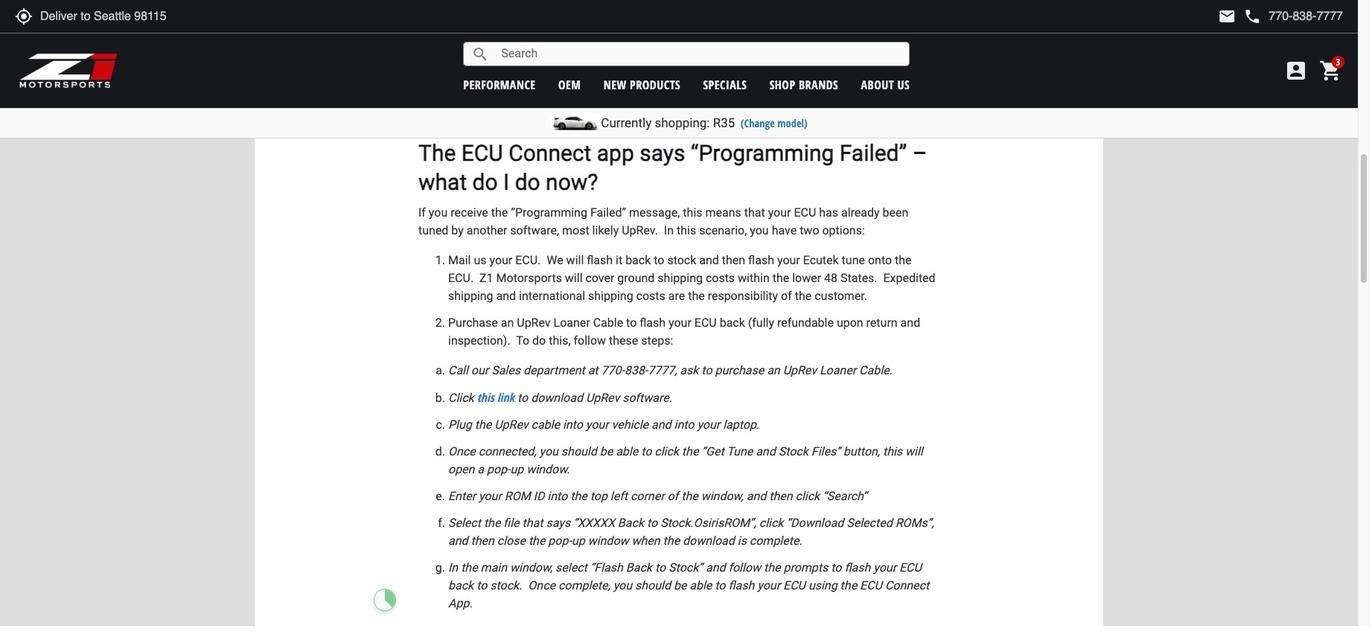 Task type: locate. For each thing, give the bounding box(es) containing it.
0 horizontal spatial a
[[478, 462, 484, 476]]

connect inside in the main window, select "flash back to stock" and follow the prompts to flash your ecu back to stock.  once complete, you should be able to flash your ecu using the ecu connect app.
[[885, 579, 930, 593]]

this right button,
[[883, 444, 903, 459]]

of inside mail us your ecu.  we will flash it back to stock and then flash your ecutek tune onto the ecu.  z1 motorsports will cover ground shipping costs within the lower 48 states.  expedited shipping and international shipping costs are the responsibility of the customer.
[[781, 289, 792, 303]]

back up app. at the left bottom of the page
[[448, 579, 474, 593]]

uprev up to
[[517, 316, 551, 330]]

2 horizontal spatial of
[[781, 289, 792, 303]]

that inside here we've compiled some of the most common questions our calibration team receives about the tuning process. bear in mind that as time passes, we refine the process so we will always continue to expand this faq!
[[572, 74, 593, 88]]

and down the motorsports
[[496, 289, 516, 303]]

1 vertical spatial then
[[769, 489, 793, 503]]

stock"
[[669, 561, 703, 575]]

us
[[474, 253, 487, 267]]

1 vertical spatial able
[[690, 579, 712, 593]]

refine
[[699, 74, 729, 88]]

and inside once connected, you should be able to click the "get tune and stock files" button, this will open a pop-up window.
[[756, 444, 776, 459]]

you
[[448, 8, 467, 22], [770, 8, 789, 22], [429, 205, 448, 220], [750, 223, 769, 237], [540, 444, 558, 459], [613, 579, 632, 593]]

1 vertical spatial in
[[448, 561, 458, 575]]

ecu right the
[[462, 140, 503, 166]]

in right bear
[[530, 74, 540, 88]]

connect down "roms","
[[885, 579, 930, 593]]

1 vertical spatial back
[[626, 561, 652, 575]]

1 vertical spatial window,
[[510, 561, 553, 575]]

0 horizontal spatial once
[[448, 444, 476, 459]]

able inside once connected, you should be able to click the "get tune and stock files" button, this will open a pop-up window.
[[616, 444, 638, 459]]

that right means
[[745, 205, 765, 220]]

says
[[640, 140, 685, 166], [546, 516, 571, 530]]

purchase
[[448, 316, 498, 330]]

1 vertical spatial have
[[772, 223, 797, 237]]

this left means
[[683, 205, 703, 220]]

performance link
[[463, 76, 536, 93]]

flash up steps:
[[640, 316, 666, 330]]

0 horizontal spatial in
[[448, 561, 458, 575]]

another
[[467, 223, 507, 237]]

able
[[616, 444, 638, 459], [690, 579, 712, 593]]

failed"
[[840, 140, 907, 166], [590, 205, 626, 220]]

0 horizontal spatial we
[[681, 74, 697, 88]]

account_box link
[[1281, 59, 1312, 83]]

the inside "if you receive the "programming failed" message, this means that your ecu has already been tuned by another software, most likely uprev.  in this scenario, you have two options:"
[[491, 205, 508, 220]]

a
[[653, 8, 660, 22], [478, 462, 484, 476]]

of right corner
[[668, 489, 679, 503]]

1 vertical spatial most
[[562, 223, 590, 237]]

will inside here we've compiled some of the most common questions our calibration team receives about the tuning process. bear in mind that as time passes, we refine the process so we will always continue to expand this faq!
[[831, 74, 849, 88]]

(change
[[741, 116, 775, 130]]

this left the link
[[477, 389, 494, 406]]

0 vertical spatial in
[[664, 223, 674, 237]]

click up complete.
[[760, 516, 784, 530]]

your inside purchase an uprev loaner cable to flash your ecu back (fully refundable upon return and inspection).  to do this, follow these steps:
[[669, 316, 692, 330]]

within
[[738, 271, 770, 285]]

0 horizontal spatial should
[[561, 444, 597, 459]]

pop- inside select the file that says "xxxxx back to stock.osirisrom", click "download selected roms", and then close the pop-up window when the download is complete.
[[548, 534, 572, 548]]

then down select
[[471, 534, 494, 548]]

says left "xxxxx
[[546, 516, 571, 530]]

are down stock
[[669, 289, 685, 303]]

here we've compiled some of the most common questions our calibration team receives about the tuning process. bear in mind that as time passes, we refine the process so we will always continue to expand this faq!
[[419, 56, 938, 106]]

do right i
[[515, 169, 540, 195]]

says inside select the file that says "xxxxx back to stock.osirisrom", click "download selected roms", and then close the pop-up window when the download is complete.
[[546, 516, 571, 530]]

0 horizontal spatial "programming
[[511, 205, 588, 220]]

purchase right ask
[[715, 363, 764, 377]]

tune
[[842, 253, 865, 267]]

1 vertical spatial should
[[635, 579, 671, 593]]

0 vertical spatial connect
[[509, 140, 592, 166]]

–
[[913, 140, 927, 166]]

about inside here we've compiled some of the most common questions our calibration team receives about the tuning process. bear in mind that as time passes, we refine the process so we will always continue to expand this faq!
[[888, 56, 919, 70]]

shipping up the purchase
[[448, 289, 493, 303]]

able down stock"
[[690, 579, 712, 593]]

z1 inside have you bought or are seeking to purchase a z1 ecutek tune? do you have questions about the process? you're in the right place!
[[663, 8, 676, 22]]

of up oem
[[563, 56, 574, 70]]

failed" inside the ecu connect app says "programming failed" – what do i do now?
[[840, 140, 907, 166]]

that inside "if you receive the "programming failed" message, this means that your ecu has already been tuned by another software, most likely uprev.  in this scenario, you have two options:"
[[745, 205, 765, 220]]

back inside in the main window, select "flash back to stock" and follow the prompts to flash your ecu back to stock.  once complete, you should be able to flash your ecu using the ecu connect app.
[[626, 561, 652, 575]]

failed" up likely
[[590, 205, 626, 220]]

download inside the click this link to download uprev software.
[[531, 391, 583, 405]]

to down vehicle
[[641, 444, 652, 459]]

and down software.
[[652, 418, 671, 432]]

0 horizontal spatial connect
[[509, 140, 592, 166]]

flash
[[587, 253, 613, 267], [749, 253, 775, 267], [640, 316, 666, 330], [845, 561, 871, 575], [729, 579, 755, 593]]

1 vertical spatial says
[[546, 516, 571, 530]]

1 vertical spatial are
[[669, 289, 685, 303]]

scenario,
[[699, 223, 747, 237]]

you inside once connected, you should be able to click the "get tune and stock files" button, this will open a pop-up window.
[[540, 444, 558, 459]]

a inside once connected, you should be able to click the "get tune and stock files" button, this will open a pop-up window.
[[478, 462, 484, 476]]

costs
[[706, 271, 735, 285], [636, 289, 666, 303]]

uprev up plug the uprev cable into your vehicle and into your laptop.
[[586, 391, 620, 405]]

do left i
[[473, 169, 498, 195]]

1 horizontal spatial a
[[653, 8, 660, 22]]

do
[[753, 8, 767, 22]]

1 vertical spatial z1
[[480, 271, 493, 285]]

1 vertical spatial loaner
[[820, 363, 857, 377]]

1 vertical spatial back
[[720, 316, 745, 330]]

shipping down the cover on the top of the page
[[588, 289, 634, 303]]

0 vertical spatial are
[[524, 8, 541, 22]]

top
[[590, 489, 608, 503]]

to up these
[[626, 316, 637, 330]]

1 horizontal spatial once
[[528, 579, 556, 593]]

0 horizontal spatial an
[[501, 316, 514, 330]]

when
[[632, 534, 660, 548]]

2 vertical spatial that
[[522, 516, 543, 530]]

questions up refine
[[677, 56, 730, 70]]

back inside select the file that says "xxxxx back to stock.osirisrom", click "download selected roms", and then close the pop-up window when the download is complete.
[[618, 516, 644, 530]]

specials link
[[703, 76, 747, 93]]

0 vertical spatial pop-
[[487, 462, 511, 476]]

this,
[[549, 334, 571, 348]]

back up when
[[618, 516, 644, 530]]

0 vertical spatial our
[[732, 56, 750, 70]]

z1 down us
[[480, 271, 493, 285]]

should down stock"
[[635, 579, 671, 593]]

be
[[600, 444, 613, 459], [674, 579, 687, 593]]

your up steps:
[[669, 316, 692, 330]]

tuned
[[419, 223, 449, 237]]

about us
[[861, 76, 910, 93]]

z1 motorsports logo image
[[19, 52, 119, 89]]

"get
[[702, 444, 724, 459]]

1 horizontal spatial be
[[674, 579, 687, 593]]

1 horizontal spatial "programming
[[691, 140, 834, 166]]

0 horizontal spatial then
[[471, 534, 494, 548]]

1 horizontal spatial follow
[[729, 561, 761, 575]]

to down tuning
[[419, 91, 429, 106]]

"programming up software,
[[511, 205, 588, 220]]

2 vertical spatial then
[[471, 534, 494, 548]]

in inside in the main window, select "flash back to stock" and follow the prompts to flash your ecu back to stock.  once complete, you should be able to flash your ecu using the ecu connect app.
[[448, 561, 458, 575]]

are
[[524, 8, 541, 22], [669, 289, 685, 303]]

1 vertical spatial purchase
[[715, 363, 764, 377]]

to up when
[[647, 516, 658, 530]]

click inside once connected, you should be able to click the "get tune and stock files" button, this will open a pop-up window.
[[655, 444, 679, 459]]

some
[[531, 56, 560, 70]]

of
[[563, 56, 574, 70], [781, 289, 792, 303], [668, 489, 679, 503]]

then
[[722, 253, 746, 267], [769, 489, 793, 503], [471, 534, 494, 548]]

2 horizontal spatial shipping
[[658, 271, 703, 285]]

about inside have you bought or are seeking to purchase a z1 ecutek tune? do you have questions about the process? you're in the right place!
[[875, 8, 905, 22]]

says down shopping:
[[640, 140, 685, 166]]

window, down close
[[510, 561, 553, 575]]

0 vertical spatial an
[[501, 316, 514, 330]]

ecutek
[[679, 8, 718, 22]]

into
[[563, 418, 583, 432], [674, 418, 694, 432], [548, 489, 568, 503]]

in down the message,
[[664, 223, 674, 237]]

follow down is
[[729, 561, 761, 575]]

ecu up two
[[794, 205, 816, 220]]

to up place! in the top left of the page
[[588, 8, 598, 22]]

into right id
[[548, 489, 568, 503]]

have inside "if you receive the "programming failed" message, this means that your ecu has already been tuned by another software, most likely uprev.  in this scenario, you have two options:"
[[772, 223, 797, 237]]

0 vertical spatial loaner
[[554, 316, 590, 330]]

pop- inside once connected, you should be able to click the "get tune and stock files" button, this will open a pop-up window.
[[487, 462, 511, 476]]

1 horizontal spatial an
[[767, 363, 780, 377]]

once left complete,
[[528, 579, 556, 593]]

1 horizontal spatial window,
[[701, 489, 744, 503]]

Search search field
[[489, 43, 910, 65]]

"programming down (change
[[691, 140, 834, 166]]

sales
[[492, 363, 521, 377]]

1 vertical spatial questions
[[677, 56, 730, 70]]

costs down ground
[[636, 289, 666, 303]]

0 horizontal spatial of
[[563, 56, 574, 70]]

in inside have you bought or are seeking to purchase a z1 ecutek tune? do you have questions about the process? you're in the right place!
[[505, 26, 514, 40]]

and inside purchase an uprev loaner cable to flash your ecu back (fully refundable upon return and inspection).  to do this, follow these steps:
[[901, 316, 921, 330]]

1 vertical spatial be
[[674, 579, 687, 593]]

0 horizontal spatial up
[[511, 462, 524, 476]]

download down stock.osirisrom",
[[683, 534, 735, 548]]

0 vertical spatial in
[[505, 26, 514, 40]]

pop-
[[487, 462, 511, 476], [548, 534, 572, 548]]

the
[[908, 8, 925, 22], [517, 26, 534, 40], [577, 56, 594, 70], [922, 56, 938, 70], [732, 74, 749, 88], [491, 205, 508, 220], [895, 253, 912, 267], [773, 271, 790, 285], [688, 289, 705, 303], [795, 289, 812, 303], [475, 418, 492, 432], [682, 444, 699, 459], [571, 489, 587, 503], [682, 489, 698, 503], [484, 516, 501, 530], [529, 534, 545, 548], [663, 534, 680, 548], [461, 561, 478, 575], [764, 561, 781, 575], [841, 579, 857, 593]]

to right the link
[[518, 391, 528, 405]]

about up continue
[[888, 56, 919, 70]]

you right do
[[770, 8, 789, 22]]

1 vertical spatial up
[[572, 534, 585, 548]]

will
[[831, 74, 849, 88], [566, 253, 584, 267], [565, 271, 583, 285], [906, 444, 923, 459]]

1 horizontal spatial costs
[[706, 271, 735, 285]]

0 vertical spatial z1
[[663, 8, 676, 22]]

flash down is
[[729, 579, 755, 593]]

you inside in the main window, select "flash back to stock" and follow the prompts to flash your ecu back to stock.  once complete, you should be able to flash your ecu using the ecu connect app.
[[613, 579, 632, 593]]

of up the refundable
[[781, 289, 792, 303]]

loaner inside purchase an uprev loaner cable to flash your ecu back (fully refundable upon return and inspection).  to do this, follow these steps:
[[554, 316, 590, 330]]

up down "xxxxx
[[572, 534, 585, 548]]

motorsports
[[496, 271, 562, 285]]

process
[[752, 74, 794, 88]]

products
[[630, 76, 681, 93]]

will down team
[[831, 74, 849, 88]]

stock.osirisrom",
[[661, 516, 757, 530]]

1 vertical spatial follow
[[729, 561, 761, 575]]

mail
[[448, 253, 471, 267]]

1 horizontal spatial in
[[664, 223, 674, 237]]

once inside in the main window, select "flash back to stock" and follow the prompts to flash your ecu back to stock.  once complete, you should be able to flash your ecu using the ecu connect app.
[[528, 579, 556, 593]]

upon
[[837, 316, 864, 330]]

should inside once connected, you should be able to click the "get tune and stock files" button, this will open a pop-up window.
[[561, 444, 597, 459]]

connect
[[509, 140, 592, 166], [885, 579, 930, 593]]

1 horizontal spatial connect
[[885, 579, 930, 593]]

up inside select the file that says "xxxxx back to stock.osirisrom", click "download selected roms", and then close the pop-up window when the download is complete.
[[572, 534, 585, 548]]

mail link
[[1219, 7, 1237, 25]]

been
[[883, 205, 909, 220]]

1 horizontal spatial are
[[669, 289, 685, 303]]

0 vertical spatial download
[[531, 391, 583, 405]]

to down the main
[[477, 579, 487, 593]]

1 horizontal spatial able
[[690, 579, 712, 593]]

in
[[664, 223, 674, 237], [448, 561, 458, 575]]

and inside select the file that says "xxxxx back to stock.osirisrom", click "download selected roms", and then close the pop-up window when the download is complete.
[[448, 534, 468, 548]]

costs up 'responsibility'
[[706, 271, 735, 285]]

selected
[[847, 516, 893, 530]]

up down connected,
[[511, 462, 524, 476]]

using
[[809, 579, 838, 593]]

0 horizontal spatial failed"
[[590, 205, 626, 220]]

most
[[597, 56, 624, 70], [562, 223, 590, 237]]

return
[[867, 316, 898, 330]]

and right return
[[901, 316, 921, 330]]

this inside here we've compiled some of the most common questions our calibration team receives about the tuning process. bear in mind that as time passes, we refine the process so we will always continue to expand this faq!
[[474, 91, 493, 106]]

0 horizontal spatial our
[[471, 363, 489, 377]]

the
[[419, 140, 456, 166]]

0 horizontal spatial questions
[[677, 56, 730, 70]]

seeking
[[544, 8, 585, 22]]

to
[[516, 334, 530, 348]]

to inside here we've compiled some of the most common questions our calibration team receives about the tuning process. bear in mind that as time passes, we refine the process so we will always continue to expand this faq!
[[419, 91, 429, 106]]

1 horizontal spatial that
[[572, 74, 593, 88]]

we've
[[447, 56, 476, 70]]

be inside in the main window, select "flash back to stock" and follow the prompts to flash your ecu back to stock.  once complete, you should be able to flash your ecu using the ecu connect app.
[[674, 579, 687, 593]]

838-
[[625, 363, 648, 377]]

0 vertical spatial failed"
[[840, 140, 907, 166]]

0 vertical spatial have
[[792, 8, 817, 22]]

a right open
[[478, 462, 484, 476]]

0 vertical spatial back
[[618, 516, 644, 530]]

1 horizontal spatial should
[[635, 579, 671, 593]]

loaner left cable.
[[820, 363, 857, 377]]

1 horizontal spatial loaner
[[820, 363, 857, 377]]

be down plug the uprev cable into your vehicle and into your laptop.
[[600, 444, 613, 459]]

at
[[588, 363, 598, 377]]

2 vertical spatial click
[[760, 516, 784, 530]]

0 vertical spatial once
[[448, 444, 476, 459]]

faq!
[[496, 91, 521, 106]]

have right do
[[792, 8, 817, 22]]

1 horizontal spatial shipping
[[588, 289, 634, 303]]

questions inside here we've compiled some of the most common questions our calibration team receives about the tuning process. bear in mind that as time passes, we refine the process so we will always continue to expand this faq!
[[677, 56, 730, 70]]

0 horizontal spatial z1
[[480, 271, 493, 285]]

1 vertical spatial that
[[745, 205, 765, 220]]

z1
[[663, 8, 676, 22], [480, 271, 493, 285]]

back inside mail us your ecu.  we will flash it back to stock and then flash your ecutek tune onto the ecu.  z1 motorsports will cover ground shipping costs within the lower 48 states.  expedited shipping and international shipping costs are the responsibility of the customer.
[[626, 253, 651, 267]]

currently
[[601, 115, 652, 130]]

in up app. at the left bottom of the page
[[448, 561, 458, 575]]

in inside "if you receive the "programming failed" message, this means that your ecu has already been tuned by another software, most likely uprev.  in this scenario, you have two options:"
[[664, 223, 674, 237]]

failed" inside "if you receive the "programming failed" message, this means that your ecu has already been tuned by another software, most likely uprev.  in this scenario, you have two options:"
[[590, 205, 626, 220]]

ask
[[680, 363, 699, 377]]

and
[[700, 253, 719, 267], [496, 289, 516, 303], [901, 316, 921, 330], [652, 418, 671, 432], [756, 444, 776, 459], [747, 489, 767, 503], [448, 534, 468, 548], [706, 561, 726, 575]]

follow down cable
[[574, 334, 606, 348]]

then up "download
[[769, 489, 793, 503]]

the inside once connected, you should be able to click the "get tune and stock files" button, this will open a pop-up window.
[[682, 444, 699, 459]]

1 vertical spatial once
[[528, 579, 556, 593]]

search
[[472, 45, 489, 63]]

1 we from the left
[[681, 74, 697, 88]]

z1 left "ecutek"
[[663, 8, 676, 22]]

0 horizontal spatial pop-
[[487, 462, 511, 476]]

0 vertical spatial a
[[653, 8, 660, 22]]

select
[[556, 561, 587, 575]]

ecu
[[462, 140, 503, 166], [794, 205, 816, 220], [695, 316, 717, 330], [900, 561, 922, 575], [783, 579, 806, 593], [860, 579, 883, 593]]

our right call on the left bottom of page
[[471, 363, 489, 377]]

2 vertical spatial back
[[448, 579, 474, 593]]

1 vertical spatial costs
[[636, 289, 666, 303]]

customer.
[[815, 289, 868, 303]]

open
[[448, 462, 475, 476]]

purchase
[[601, 8, 650, 22], [715, 363, 764, 377]]

1 vertical spatial a
[[478, 462, 484, 476]]

stock
[[668, 253, 697, 267]]

pop- down connected,
[[487, 462, 511, 476]]

vehicle
[[612, 418, 649, 432]]

will left the cover on the top of the page
[[565, 271, 583, 285]]

cover
[[586, 271, 615, 285]]

uprev inside purchase an uprev loaner cable to flash your ecu back (fully refundable upon return and inspection).  to do this, follow these steps:
[[517, 316, 551, 330]]

1 vertical spatial our
[[471, 363, 489, 377]]

1 horizontal spatial download
[[683, 534, 735, 548]]

an down (fully
[[767, 363, 780, 377]]

says for that
[[546, 516, 571, 530]]

0 horizontal spatial that
[[522, 516, 543, 530]]

shipping
[[658, 271, 703, 285], [448, 289, 493, 303], [588, 289, 634, 303]]

brands
[[799, 76, 839, 93]]

1 vertical spatial about
[[888, 56, 919, 70]]

1 vertical spatial an
[[767, 363, 780, 377]]

follow
[[574, 334, 606, 348], [729, 561, 761, 575]]

then up within at the top of page
[[722, 253, 746, 267]]

once inside once connected, you should be able to click the "get tune and stock files" button, this will open a pop-up window.
[[448, 444, 476, 459]]

connect up now?
[[509, 140, 592, 166]]

back down when
[[626, 561, 652, 575]]

download down department on the bottom left of the page
[[531, 391, 583, 405]]

back inside purchase an uprev loaner cable to flash your ecu back (fully refundable upon return and inspection).  to do this, follow these steps:
[[720, 316, 745, 330]]

0 horizontal spatial costs
[[636, 289, 666, 303]]

that right file
[[522, 516, 543, 530]]

2 horizontal spatial click
[[796, 489, 820, 503]]

shipping down stock
[[658, 271, 703, 285]]

2 horizontal spatial then
[[769, 489, 793, 503]]

able down vehicle
[[616, 444, 638, 459]]

complete.
[[750, 534, 803, 548]]

0 vertical spatial most
[[597, 56, 624, 70]]

to inside purchase an uprev loaner cable to flash your ecu back (fully refundable upon return and inspection).  to do this, follow these steps:
[[626, 316, 637, 330]]

says inside the ecu connect app says "programming failed" – what do i do now?
[[640, 140, 685, 166]]

1 horizontal spatial purchase
[[715, 363, 764, 377]]

0 horizontal spatial in
[[505, 26, 514, 40]]

most inside here we've compiled some of the most common questions our calibration team receives about the tuning process. bear in mind that as time passes, we refine the process so we will always continue to expand this faq!
[[597, 56, 624, 70]]

1 horizontal spatial pop-
[[548, 534, 572, 548]]

into right cable
[[563, 418, 583, 432]]

loaner up this, on the left
[[554, 316, 590, 330]]

1 vertical spatial in
[[530, 74, 540, 88]]

0 vertical spatial about
[[875, 8, 905, 22]]

0 horizontal spatial back
[[448, 579, 474, 593]]

back up ground
[[626, 253, 651, 267]]

0 horizontal spatial says
[[546, 516, 571, 530]]

0 vertical spatial back
[[626, 253, 651, 267]]

1 vertical spatial "programming
[[511, 205, 588, 220]]

2 we from the left
[[813, 74, 828, 88]]

this inside once connected, you should be able to click the "get tune and stock files" button, this will open a pop-up window.
[[883, 444, 903, 459]]

we left refine
[[681, 74, 697, 88]]

0 horizontal spatial most
[[562, 223, 590, 237]]

that
[[572, 74, 593, 88], [745, 205, 765, 220], [522, 516, 543, 530]]

0 vertical spatial purchase
[[601, 8, 650, 22]]

ecu down 'responsibility'
[[695, 316, 717, 330]]

ground
[[618, 271, 655, 285]]

account_box
[[1285, 59, 1309, 83]]

1 horizontal spatial up
[[572, 534, 585, 548]]

select
[[448, 516, 481, 530]]

are right or
[[524, 8, 541, 22]]

a left "ecutek"
[[653, 8, 660, 22]]



Task type: describe. For each thing, give the bounding box(es) containing it.
shopping_cart
[[1320, 59, 1344, 83]]

is
[[738, 534, 747, 548]]

flash up within at the top of page
[[749, 253, 775, 267]]

specials
[[703, 76, 747, 93]]

uprev down the refundable
[[783, 363, 817, 377]]

that inside select the file that says "xxxxx back to stock.osirisrom", click "download selected roms", and then close the pop-up window when the download is complete.
[[522, 516, 543, 530]]

most inside "if you receive the "programming failed" message, this means that your ecu has already been tuned by another software, most likely uprev.  in this scenario, you have two options:"
[[562, 223, 590, 237]]

mind
[[543, 74, 569, 88]]

plug
[[448, 418, 472, 432]]

this link link
[[477, 389, 515, 406]]

process.
[[455, 74, 500, 88]]

it
[[616, 253, 623, 267]]

to inside the click this link to download uprev software.
[[518, 391, 528, 405]]

you up the process? at top
[[448, 8, 467, 22]]

connect inside the ecu connect app says "programming failed" – what do i do now?
[[509, 140, 592, 166]]

ecu right using
[[860, 579, 883, 593]]

"xxxxx
[[574, 516, 615, 530]]

and right stock
[[700, 253, 719, 267]]

corner
[[631, 489, 665, 503]]

to down select the file that says "xxxxx back to stock.osirisrom", click "download selected roms", and then close the pop-up window when the download is complete.
[[715, 579, 726, 593]]

international
[[519, 289, 585, 303]]

receive
[[451, 205, 488, 220]]

you right if
[[429, 205, 448, 220]]

your down selected on the right bottom of the page
[[874, 561, 897, 575]]

up inside once connected, you should be able to click the "get tune and stock files" button, this will open a pop-up window.
[[511, 462, 524, 476]]

roms",
[[896, 516, 934, 530]]

should inside in the main window, select "flash back to stock" and follow the prompts to flash your ecu back to stock.  once complete, you should be able to flash your ecu using the ecu connect app.
[[635, 579, 671, 593]]

files"
[[812, 444, 841, 459]]

your inside "if you receive the "programming failed" message, this means that your ecu has already been tuned by another software, most likely uprev.  in this scenario, you have two options:"
[[768, 205, 791, 220]]

flash inside purchase an uprev loaner cable to flash your ecu back (fully refundable upon return and inspection).  to do this, follow these steps:
[[640, 316, 666, 330]]

then inside mail us your ecu.  we will flash it back to stock and then flash your ecutek tune onto the ecu.  z1 motorsports will cover ground shipping costs within the lower 48 states.  expedited shipping and international shipping costs are the responsibility of the customer.
[[722, 253, 746, 267]]

follow inside purchase an uprev loaner cable to flash your ecu back (fully refundable upon return and inspection).  to do this, follow these steps:
[[574, 334, 606, 348]]

model)
[[778, 116, 808, 130]]

able inside in the main window, select "flash back to stock" and follow the prompts to flash your ecu back to stock.  once complete, you should be able to flash your ecu using the ecu connect app.
[[690, 579, 712, 593]]

48
[[824, 271, 838, 285]]

already
[[842, 205, 880, 220]]

to right ask
[[702, 363, 712, 377]]

to up using
[[831, 561, 842, 575]]

your up "get
[[697, 418, 720, 432]]

mail phone
[[1219, 7, 1262, 25]]

or
[[510, 8, 521, 22]]

software,
[[510, 223, 559, 237]]

1 vertical spatial click
[[796, 489, 820, 503]]

software.
[[623, 391, 673, 405]]

7777,
[[648, 363, 677, 377]]

and inside in the main window, select "flash back to stock" and follow the prompts to flash your ecu back to stock.  once complete, you should be able to flash your ecu using the ecu connect app.
[[706, 561, 726, 575]]

shop brands link
[[770, 76, 839, 93]]

app.
[[448, 596, 473, 611]]

into for top
[[548, 489, 568, 503]]

and up is
[[747, 489, 767, 503]]

into for vehicle
[[563, 418, 583, 432]]

flash up the cover on the top of the page
[[587, 253, 613, 267]]

into up once connected, you should be able to click the "get tune and stock files" button, this will open a pop-up window.
[[674, 418, 694, 432]]

cable
[[593, 316, 623, 330]]

r35
[[713, 115, 735, 130]]

file
[[504, 516, 520, 530]]

"programming inside the ecu connect app says "programming failed" – what do i do now?
[[691, 140, 834, 166]]

back for "flash
[[626, 561, 652, 575]]

by
[[452, 223, 464, 237]]

shopping_cart link
[[1316, 59, 1344, 83]]

us
[[898, 76, 910, 93]]

cable.
[[859, 363, 893, 377]]

common
[[627, 56, 674, 70]]

these
[[609, 334, 638, 348]]

uprev up connected,
[[495, 418, 528, 432]]

rom
[[505, 489, 531, 503]]

back for "xxxxx
[[618, 516, 644, 530]]

purchase inside have you bought or are seeking to purchase a z1 ecutek tune? do you have questions about the process? you're in the right place!
[[601, 8, 650, 22]]

plug the uprev cable into your vehicle and into your laptop.
[[448, 418, 760, 432]]

i
[[503, 169, 510, 195]]

laptop.
[[723, 418, 760, 432]]

shop
[[770, 76, 796, 93]]

refundable
[[777, 316, 834, 330]]

mail us your ecu.  we will flash it back to stock and then flash your ecutek tune onto the ecu.  z1 motorsports will cover ground shipping costs within the lower 48 states.  expedited shipping and international shipping costs are the responsibility of the customer.
[[448, 253, 936, 303]]

this up stock
[[677, 223, 696, 237]]

window
[[588, 534, 629, 548]]

to inside once connected, you should be able to click the "get tune and stock files" button, this will open a pop-up window.
[[641, 444, 652, 459]]

your down complete.
[[758, 579, 781, 593]]

1 horizontal spatial of
[[668, 489, 679, 503]]

always
[[852, 74, 888, 88]]

do inside purchase an uprev loaner cable to flash your ecu back (fully refundable upon return and inspection).  to do this, follow these steps:
[[533, 334, 546, 348]]

main
[[481, 561, 507, 575]]

your right us
[[490, 253, 513, 267]]

message,
[[629, 205, 680, 220]]

left
[[611, 489, 628, 503]]

then inside select the file that says "xxxxx back to stock.osirisrom", click "download selected roms", and then close the pop-up window when the download is complete.
[[471, 534, 494, 548]]

(fully
[[748, 316, 775, 330]]

ecu inside the ecu connect app says "programming failed" – what do i do now?
[[462, 140, 503, 166]]

have you bought or are seeking to purchase a z1 ecutek tune? do you have questions about the process? you're in the right place!
[[419, 8, 925, 40]]

link
[[497, 389, 515, 406]]

are inside mail us your ecu.  we will flash it back to stock and then flash your ecutek tune onto the ecu.  z1 motorsports will cover ground shipping costs within the lower 48 states.  expedited shipping and international shipping costs are the responsibility of the customer.
[[669, 289, 685, 303]]

click this link to download uprev software.
[[448, 389, 675, 406]]

an inside purchase an uprev loaner cable to flash your ecu back (fully refundable upon return and inspection).  to do this, follow these steps:
[[501, 316, 514, 330]]

you right scenario,
[[750, 223, 769, 237]]

download inside select the file that says "xxxxx back to stock.osirisrom", click "download selected roms", and then close the pop-up window when the download is complete.
[[683, 534, 735, 548]]

have inside have you bought or are seeking to purchase a z1 ecutek tune? do you have questions about the process? you're in the right place!
[[792, 8, 817, 22]]

"programming inside "if you receive the "programming failed" message, this means that your ecu has already been tuned by another software, most likely uprev.  in this scenario, you have two options:"
[[511, 205, 588, 220]]

a inside have you bought or are seeking to purchase a z1 ecutek tune? do you have questions about the process? you're in the right place!
[[653, 8, 660, 22]]

to inside mail us your ecu.  we will flash it back to stock and then flash your ecutek tune onto the ecu.  z1 motorsports will cover ground shipping costs within the lower 48 states.  expedited shipping and international shipping costs are the responsibility of the customer.
[[654, 253, 665, 267]]

about us link
[[861, 76, 910, 93]]

new products link
[[604, 76, 681, 93]]

now?
[[546, 169, 598, 195]]

0 vertical spatial window,
[[701, 489, 744, 503]]

be inside once connected, you should be able to click the "get tune and stock files" button, this will open a pop-up window.
[[600, 444, 613, 459]]

currently shopping: r35 (change model)
[[601, 115, 808, 130]]

your left rom
[[479, 489, 502, 503]]

will inside once connected, you should be able to click the "get tune and stock files" button, this will open a pop-up window.
[[906, 444, 923, 459]]

to inside have you bought or are seeking to purchase a z1 ecutek tune? do you have questions about the process? you're in the right place!
[[588, 8, 598, 22]]

will right the we
[[566, 253, 584, 267]]

has
[[819, 205, 839, 220]]

shopping:
[[655, 115, 710, 130]]

in the main window, select "flash back to stock" and follow the prompts to flash your ecu back to stock.  once complete, you should be able to flash your ecu using the ecu connect app.
[[448, 561, 930, 611]]

of inside here we've compiled some of the most common questions our calibration team receives about the tuning process. bear in mind that as time passes, we refine the process so we will always continue to expand this faq!
[[563, 56, 574, 70]]

your up lower
[[777, 253, 800, 267]]

flash down selected on the right bottom of the page
[[845, 561, 871, 575]]

onto
[[868, 253, 892, 267]]

call our sales department at 770-838-7777, ask to purchase an uprev loaner cable.
[[448, 363, 896, 377]]

about
[[861, 76, 895, 93]]

to inside select the file that says "xxxxx back to stock.osirisrom", click "download selected roms", and then close the pop-up window when the download is complete.
[[647, 516, 658, 530]]

what
[[419, 169, 467, 195]]

ecutek
[[803, 253, 839, 267]]

complete,
[[559, 579, 610, 593]]

z1 inside mail us your ecu.  we will flash it back to stock and then flash your ecutek tune onto the ecu.  z1 motorsports will cover ground shipping costs within the lower 48 states.  expedited shipping and international shipping costs are the responsibility of the customer.
[[480, 271, 493, 285]]

if you receive the "programming failed" message, this means that your ecu has already been tuned by another software, most likely uprev.  in this scenario, you have two options:
[[419, 205, 909, 237]]

window, inside in the main window, select "flash back to stock" and follow the prompts to flash your ecu back to stock.  once complete, you should be able to flash your ecu using the ecu connect app.
[[510, 561, 553, 575]]

uprev inside the click this link to download uprev software.
[[586, 391, 620, 405]]

close
[[497, 534, 526, 548]]

continue
[[891, 74, 937, 88]]

means
[[706, 205, 742, 220]]

click inside select the file that says "xxxxx back to stock.osirisrom", click "download selected roms", and then close the pop-up window when the download is complete.
[[760, 516, 784, 530]]

says for app
[[640, 140, 685, 166]]

enter
[[448, 489, 476, 503]]

so
[[797, 74, 810, 88]]

expand
[[432, 91, 471, 106]]

tuning
[[419, 74, 452, 88]]

0 vertical spatial costs
[[706, 271, 735, 285]]

oem
[[559, 76, 581, 93]]

bear
[[503, 74, 527, 88]]

passes,
[[638, 74, 678, 88]]

expedited
[[884, 271, 936, 285]]

ecu down prompts
[[783, 579, 806, 593]]

follow inside in the main window, select "flash back to stock" and follow the prompts to flash your ecu back to stock.  once complete, you should be able to flash your ecu using the ecu connect app.
[[729, 561, 761, 575]]

back inside in the main window, select "flash back to stock" and follow the prompts to flash your ecu back to stock.  once complete, you should be able to flash your ecu using the ecu connect app.
[[448, 579, 474, 593]]

to left stock"
[[655, 561, 666, 575]]

questions inside have you bought or are seeking to purchase a z1 ecutek tune? do you have questions about the process? you're in the right place!
[[820, 8, 872, 22]]

have
[[419, 8, 445, 22]]

ecu inside "if you receive the "programming failed" message, this means that your ecu has already been tuned by another software, most likely uprev.  in this scenario, you have two options:"
[[794, 205, 816, 220]]

in inside here we've compiled some of the most common questions our calibration team receives about the tuning process. bear in mind that as time passes, we refine the process so we will always continue to expand this faq!
[[530, 74, 540, 88]]

call
[[448, 363, 468, 377]]

ecu down "roms","
[[900, 561, 922, 575]]

0 horizontal spatial shipping
[[448, 289, 493, 303]]

our inside here we've compiled some of the most common questions our calibration team receives about the tuning process. bear in mind that as time passes, we refine the process so we will always continue to expand this faq!
[[732, 56, 750, 70]]

your left vehicle
[[586, 418, 609, 432]]

place!
[[564, 26, 596, 40]]

are inside have you bought or are seeking to purchase a z1 ecutek tune? do you have questions about the process? you're in the right place!
[[524, 8, 541, 22]]

my_location
[[15, 7, 33, 25]]

ecu inside purchase an uprev loaner cable to flash your ecu back (fully refundable upon return and inspection).  to do this, follow these steps:
[[695, 316, 717, 330]]

likely
[[593, 223, 619, 237]]



Task type: vqa. For each thing, say whether or not it's contained in the screenshot.
about within Have you bought or are seeking to purchase a Z1 EcuTek tune? Do you have questions about the process? You're in the right place!
yes



